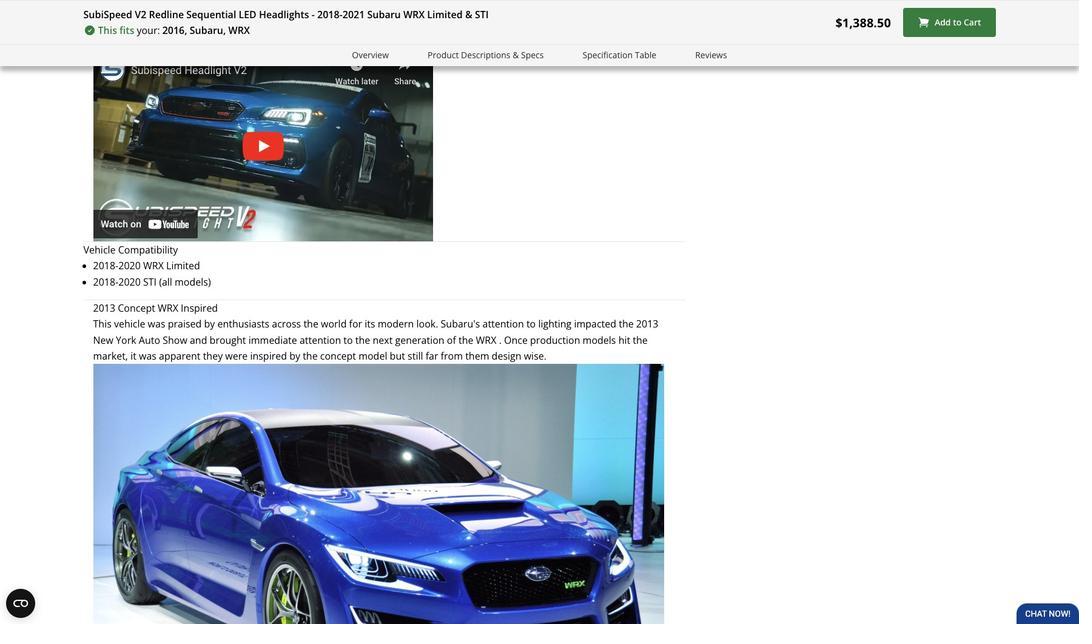Task type: describe. For each thing, give the bounding box(es) containing it.
design
[[492, 350, 522, 363]]

wrx inside vehicle compatibility 2018-2020 wrx limited 2018-2020 sti (all models)
[[143, 259, 164, 273]]

original
[[244, 19, 278, 33]]

subispeed
[[307, 35, 355, 49]]

reviews link
[[696, 49, 727, 62]]

production
[[530, 334, 580, 347]]

the left world
[[304, 318, 319, 331]]

were
[[225, 350, 248, 363]]

but
[[390, 350, 405, 363]]

2 horizontal spatial limited
[[427, 8, 463, 21]]

/
[[355, 3, 358, 17]]

0 vertical spatial was
[[148, 318, 165, 331]]

vehicle compatibility 2018-2020 wrx limited 2018-2020 sti (all models)
[[83, 243, 211, 289]]

overview
[[352, 49, 389, 61]]

product
[[428, 49, 459, 61]]

sti for limited
[[143, 275, 157, 289]]

showcase
[[417, 35, 462, 49]]

vehicle
[[83, 243, 116, 257]]

modern
[[378, 318, 414, 331]]

open widget image
[[6, 589, 35, 618]]

works with all 2018-2020 wrx limited / sti models.  please see note at the very bottom about the srh light. for other models, please see our original listing.
[[93, 3, 664, 33]]

redline
[[149, 8, 184, 21]]

inspired
[[181, 302, 218, 315]]

the right of
[[459, 334, 474, 347]]

of
[[447, 334, 456, 347]]

our
[[226, 19, 242, 33]]

it
[[131, 350, 136, 363]]

once
[[504, 334, 528, 347]]

srh
[[621, 3, 639, 17]]

new
[[93, 334, 113, 347]]

0 vertical spatial 2013
[[93, 302, 115, 315]]

.
[[499, 334, 502, 347]]

across
[[272, 318, 301, 331]]

specs
[[521, 49, 544, 61]]

world
[[321, 318, 347, 331]]

other
[[111, 19, 135, 33]]

impacted
[[574, 318, 617, 331]]

bottom
[[538, 3, 572, 17]]

for
[[93, 19, 108, 33]]

lighting
[[539, 318, 572, 331]]

note
[[465, 3, 485, 17]]

-
[[312, 8, 315, 21]]

models
[[583, 334, 616, 347]]

this inside 2013 concept wrx inspired this vehicle was praised by enthusiasts across the world for its modern look.  subaru's attention to lighting impacted the 2013 new york auto show and brought immediate attention to the next generation of the wrx .  once production models hit the market, it was apparent they were inspired by the concept model but still far from them design wise.
[[93, 318, 112, 331]]

sti for wrx
[[361, 3, 374, 17]]

headlight
[[357, 35, 401, 49]]

the right hit
[[633, 334, 648, 347]]

limited inside works with all 2018-2020 wrx limited / sti models.  please see note at the very bottom about the srh light. for other models, please see our original listing.
[[318, 3, 352, 17]]

1 vertical spatial 2020
[[118, 259, 141, 273]]

the up hit
[[619, 318, 634, 331]]

auto
[[139, 334, 160, 347]]

concept
[[320, 350, 356, 363]]

wise.
[[524, 350, 547, 363]]

apparent
[[159, 350, 201, 363]]

limited inside vehicle compatibility 2018-2020 wrx limited 2018-2020 sti (all models)
[[166, 259, 200, 273]]

product descriptions & specs link
[[428, 49, 544, 62]]

add to cart button
[[904, 8, 996, 37]]

praised
[[168, 318, 202, 331]]

york
[[116, 334, 136, 347]]

0 horizontal spatial attention
[[300, 334, 341, 347]]

subispeed v2 redline sequential led headlights - 2018-2021 subaru wrx limited & sti
[[83, 8, 489, 21]]

please
[[415, 3, 444, 17]]

concept
[[118, 302, 155, 315]]

1 horizontal spatial v2
[[403, 35, 415, 49]]

the left concept
[[303, 350, 318, 363]]

look.
[[417, 318, 438, 331]]

led
[[239, 8, 257, 21]]

light.
[[642, 3, 664, 17]]

add
[[935, 17, 951, 28]]

show
[[163, 334, 187, 347]]

models)
[[175, 275, 211, 289]]

(all
[[159, 275, 172, 289]]

compatibility
[[118, 243, 178, 257]]

reviews
[[696, 49, 727, 61]]

this fits your: 2016, subaru, wrx
[[98, 24, 250, 37]]

wrx inside works with all 2018-2020 wrx limited / sti models.  please see note at the very bottom about the srh light. for other models, please see our original listing.
[[295, 3, 316, 17]]

from
[[441, 350, 463, 363]]

1 vertical spatial was
[[139, 350, 157, 363]]

please
[[176, 19, 205, 33]]

1 horizontal spatial by
[[290, 350, 300, 363]]



Task type: locate. For each thing, give the bounding box(es) containing it.
wrx down "compatibility"
[[143, 259, 164, 273]]

this
[[98, 24, 117, 37], [93, 318, 112, 331]]

wrx right the subaru
[[404, 8, 425, 21]]

0 horizontal spatial see
[[208, 19, 223, 33]]

product descriptions & specs
[[428, 49, 544, 61]]

2 horizontal spatial to
[[954, 17, 962, 28]]

2020 up "concept"
[[118, 275, 141, 289]]

enthusiasts
[[218, 318, 270, 331]]

2 vertical spatial to
[[344, 334, 353, 347]]

limited up models)
[[166, 259, 200, 273]]

by down inspired
[[204, 318, 215, 331]]

at
[[488, 3, 497, 17]]

limited left /
[[318, 3, 352, 17]]

wrx up "praised"
[[158, 302, 178, 315]]

0 vertical spatial v2
[[135, 8, 146, 21]]

by right inspired
[[290, 350, 300, 363]]

& left at at the left
[[465, 8, 473, 21]]

table
[[635, 49, 657, 61]]

1 horizontal spatial to
[[527, 318, 536, 331]]

2020
[[270, 3, 293, 17], [118, 259, 141, 273], [118, 275, 141, 289]]

2018- inside works with all 2018-2020 wrx limited / sti models.  please see note at the very bottom about the srh light. for other models, please see our original listing.
[[245, 3, 270, 17]]

about
[[574, 3, 601, 17]]

works
[[173, 3, 202, 17]]

this up "new"
[[93, 318, 112, 331]]

0 vertical spatial attention
[[483, 318, 524, 331]]

wrx up listing.
[[295, 3, 316, 17]]

subaru's
[[441, 318, 480, 331]]

vehicle
[[114, 318, 145, 331]]

2021
[[343, 8, 365, 21]]

2020 inside works with all 2018-2020 wrx limited / sti models.  please see note at the very bottom about the srh light. for other models, please see our original listing.
[[270, 3, 293, 17]]

v2 right headlight
[[403, 35, 415, 49]]

1 vertical spatial see
[[208, 19, 223, 33]]

the left srh
[[603, 3, 618, 17]]

to right the add
[[954, 17, 962, 28]]

inspired
[[250, 350, 287, 363]]

wrx left .
[[476, 334, 497, 347]]

market,
[[93, 350, 128, 363]]

very
[[517, 3, 536, 17]]

0 horizontal spatial &
[[465, 8, 473, 21]]

by
[[204, 318, 215, 331], [290, 350, 300, 363]]

2013 concept wrx inspired this vehicle was praised by enthusiasts across the world for its modern look.  subaru's attention to lighting impacted the 2013 new york auto show and brought immediate attention to the next generation of the wrx .  once production models hit the market, it was apparent they were inspired by the concept model but still far from them design wise.
[[93, 302, 659, 363]]

sti inside works with all 2018-2020 wrx limited / sti models.  please see note at the very bottom about the srh light. for other models, please see our original listing.
[[361, 3, 374, 17]]

attention up .
[[483, 318, 524, 331]]

they
[[203, 350, 223, 363]]

1 horizontal spatial limited
[[318, 3, 352, 17]]

to
[[954, 17, 962, 28], [527, 318, 536, 331], [344, 334, 353, 347]]

to up once
[[527, 318, 536, 331]]

your:
[[137, 24, 160, 37]]

0 horizontal spatial limited
[[166, 259, 200, 273]]

still
[[408, 350, 423, 363]]

was right it
[[139, 350, 157, 363]]

compatibility:
[[93, 3, 171, 17]]

subispeed
[[83, 8, 132, 21]]

0 horizontal spatial v2
[[135, 8, 146, 21]]

2013 up vehicle at the left bottom
[[93, 302, 115, 315]]

model
[[359, 350, 387, 363]]

1 vertical spatial attention
[[300, 334, 341, 347]]

headlights
[[259, 8, 309, 21]]

0 horizontal spatial to
[[344, 334, 353, 347]]

sti inside vehicle compatibility 2018-2020 wrx limited 2018-2020 sti (all models)
[[143, 275, 157, 289]]

its
[[365, 318, 375, 331]]

wrx
[[295, 3, 316, 17], [404, 8, 425, 21], [229, 24, 250, 37], [143, 259, 164, 273], [158, 302, 178, 315], [476, 334, 497, 347]]

sequential
[[186, 8, 236, 21]]

1 horizontal spatial attention
[[483, 318, 524, 331]]

limited up showcase
[[427, 8, 463, 21]]

specification table
[[583, 49, 657, 61]]

2 horizontal spatial sti
[[475, 8, 489, 21]]

0 vertical spatial by
[[204, 318, 215, 331]]

0 horizontal spatial 2013
[[93, 302, 115, 315]]

&
[[465, 8, 473, 21], [513, 49, 519, 61]]

add to cart
[[935, 17, 982, 28]]

all
[[226, 3, 242, 17]]

models.
[[376, 3, 412, 17]]

1 vertical spatial this
[[93, 318, 112, 331]]

brought
[[210, 334, 246, 347]]

0 vertical spatial 2020
[[270, 3, 293, 17]]

this down subispeed
[[98, 24, 117, 37]]

1 horizontal spatial &
[[513, 49, 519, 61]]

2013 right impacted
[[637, 318, 659, 331]]

$1,388.50
[[836, 14, 891, 31]]

cart
[[964, 17, 982, 28]]

to down for
[[344, 334, 353, 347]]

the right at at the left
[[499, 3, 514, 17]]

see down with
[[208, 19, 223, 33]]

fits
[[120, 24, 134, 37]]

see
[[447, 3, 462, 17], [208, 19, 223, 33]]

them
[[466, 350, 489, 363]]

sti right /
[[361, 3, 374, 17]]

overview link
[[352, 49, 389, 62]]

for
[[349, 318, 362, 331]]

far
[[426, 350, 438, 363]]

sti
[[361, 3, 374, 17], [475, 8, 489, 21], [143, 275, 157, 289]]

1 vertical spatial by
[[290, 350, 300, 363]]

generation
[[395, 334, 445, 347]]

1 vertical spatial &
[[513, 49, 519, 61]]

specification
[[583, 49, 633, 61]]

hit
[[619, 334, 631, 347]]

see left the note
[[447, 3, 462, 17]]

2013
[[93, 302, 115, 315], [637, 318, 659, 331]]

0 horizontal spatial by
[[204, 318, 215, 331]]

immediate
[[249, 334, 297, 347]]

attention down world
[[300, 334, 341, 347]]

2016,
[[162, 24, 187, 37]]

next
[[373, 334, 393, 347]]

1 horizontal spatial see
[[447, 3, 462, 17]]

1 vertical spatial to
[[527, 318, 536, 331]]

descriptions
[[461, 49, 511, 61]]

with
[[204, 3, 224, 17]]

the down for
[[356, 334, 370, 347]]

1 horizontal spatial sti
[[361, 3, 374, 17]]

models,
[[138, 19, 174, 33]]

the
[[499, 3, 514, 17], [603, 3, 618, 17], [304, 318, 319, 331], [619, 318, 634, 331], [356, 334, 370, 347], [459, 334, 474, 347], [633, 334, 648, 347], [303, 350, 318, 363]]

2018-
[[245, 3, 270, 17], [317, 8, 343, 21], [93, 259, 118, 273], [93, 275, 118, 289]]

specification table link
[[583, 49, 657, 62]]

subaru,
[[190, 24, 226, 37]]

1 vertical spatial v2
[[403, 35, 415, 49]]

was up auto
[[148, 318, 165, 331]]

v2 up your:
[[135, 8, 146, 21]]

0 vertical spatial see
[[447, 3, 462, 17]]

subispeed headlight v2 showcase
[[307, 35, 462, 49]]

v2
[[135, 8, 146, 21], [403, 35, 415, 49]]

0 horizontal spatial sti
[[143, 275, 157, 289]]

wrx down the led
[[229, 24, 250, 37]]

sti up product descriptions & specs at the top of the page
[[475, 8, 489, 21]]

1 vertical spatial 2013
[[637, 318, 659, 331]]

0 vertical spatial &
[[465, 8, 473, 21]]

listing.
[[281, 19, 310, 33]]

2 vertical spatial 2020
[[118, 275, 141, 289]]

sti left (all
[[143, 275, 157, 289]]

0 vertical spatial to
[[954, 17, 962, 28]]

0 vertical spatial this
[[98, 24, 117, 37]]

limited
[[318, 3, 352, 17], [427, 8, 463, 21], [166, 259, 200, 273]]

1 horizontal spatial 2013
[[637, 318, 659, 331]]

was
[[148, 318, 165, 331], [139, 350, 157, 363]]

& left 'specs'
[[513, 49, 519, 61]]

to inside button
[[954, 17, 962, 28]]

2020 down "compatibility"
[[118, 259, 141, 273]]

subaru
[[367, 8, 401, 21]]

2020 up listing.
[[270, 3, 293, 17]]



Task type: vqa. For each thing, say whether or not it's contained in the screenshot.
Once
yes



